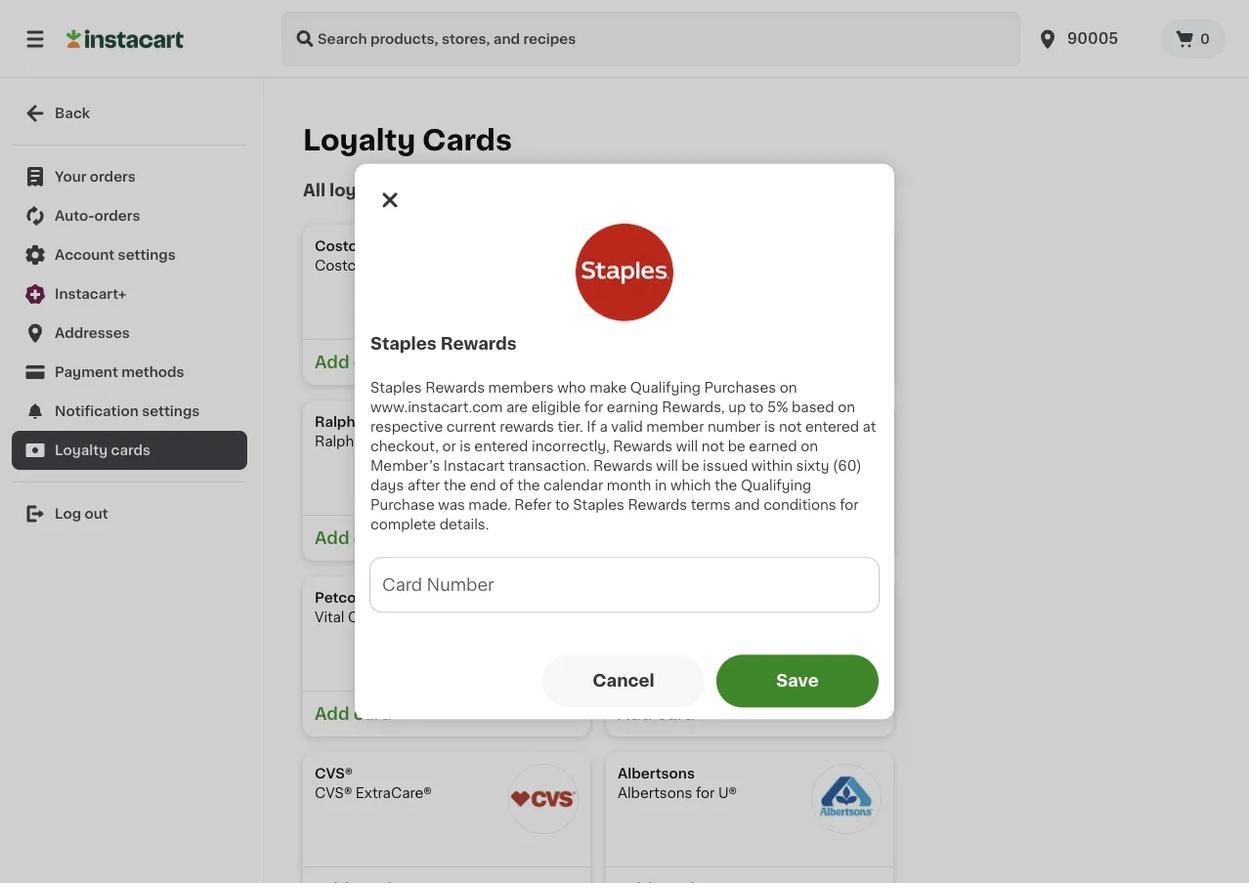 Task type: vqa. For each thing, say whether or not it's contained in the screenshot.
CONDITIONS
yes



Task type: describe. For each thing, give the bounding box(es) containing it.
smart
[[618, 611, 659, 625]]

petco vital care
[[315, 592, 381, 625]]

respective
[[371, 421, 443, 434]]

add down cancel
[[618, 706, 653, 723]]

1 horizontal spatial to
[[750, 401, 764, 415]]

checkout,
[[371, 440, 439, 454]]

cvs® image
[[508, 765, 579, 835]]

1 horizontal spatial not
[[779, 421, 802, 434]]

log out
[[55, 507, 108, 521]]

rewards up "month"
[[593, 460, 653, 473]]

ralphs ralphs rewards
[[315, 416, 425, 449]]

add card button for costco costco membership
[[303, 339, 591, 385]]

member
[[647, 421, 704, 434]]

your
[[55, 170, 86, 184]]

all
[[303, 182, 326, 199]]

advantage
[[663, 611, 736, 625]]

costco costco membership
[[315, 240, 455, 273]]

albertsons albertsons for u®
[[618, 767, 737, 801]]

complete
[[371, 518, 436, 532]]

1 gelson's from the top
[[618, 416, 679, 429]]

within
[[752, 460, 793, 473]]

1 ralphs from the top
[[315, 416, 363, 429]]

add card for costco
[[315, 354, 392, 371]]

methods
[[121, 366, 184, 379]]

(60)
[[833, 460, 862, 473]]

out
[[85, 507, 108, 521]]

save button
[[717, 655, 879, 708]]

loyalty cards link
[[12, 431, 247, 470]]

gelson's image
[[811, 413, 882, 483]]

add card for vital
[[315, 706, 392, 723]]

albertsons image
[[811, 765, 882, 835]]

if
[[587, 421, 596, 434]]

staples for staples rewards
[[371, 336, 437, 353]]

loyalty
[[329, 182, 390, 199]]

refer
[[515, 499, 552, 512]]

petco
[[315, 592, 356, 605]]

add card down cancel
[[618, 706, 695, 723]]

www.instacart.com
[[371, 401, 503, 415]]

cvs® cvs® extracare®
[[315, 767, 432, 801]]

add card for ralphs
[[315, 530, 392, 547]]

instacart
[[444, 460, 505, 473]]

vital
[[315, 611, 345, 625]]

notification settings
[[55, 405, 200, 418]]

extracare®
[[356, 787, 432, 801]]

staples rewards
[[371, 336, 517, 353]]

2 the from the left
[[517, 479, 540, 493]]

add for ralphs
[[315, 530, 350, 547]]

3 the from the left
[[715, 479, 738, 493]]

log
[[55, 507, 81, 521]]

for inside albertsons albertsons for u®
[[696, 787, 715, 801]]

number
[[708, 421, 761, 434]]

or
[[442, 440, 456, 454]]

conditions
[[764, 499, 837, 512]]

1 vertical spatial entered
[[475, 440, 528, 454]]

rewards,
[[662, 401, 725, 415]]

staples rewards image
[[575, 223, 675, 322]]

of
[[500, 479, 514, 493]]

tier.
[[558, 421, 583, 434]]

0 vertical spatial on
[[780, 381, 797, 395]]

add card button for ralphs ralphs rewards
[[303, 515, 591, 561]]

1 vertical spatial will
[[656, 460, 678, 473]]

payment methods
[[55, 366, 184, 379]]

transaction.
[[508, 460, 590, 473]]

1 the from the left
[[444, 479, 466, 493]]

add for costco
[[315, 354, 350, 371]]

add card button for petco vital care
[[303, 691, 591, 737]]

back
[[55, 107, 90, 120]]

after
[[408, 479, 440, 493]]

card for rewards
[[354, 530, 392, 547]]

account
[[55, 248, 115, 262]]

settings for notification settings
[[142, 405, 200, 418]]

member's
[[371, 460, 440, 473]]

Card Number text field
[[371, 558, 879, 612]]

loyalty for loyalty cards
[[55, 444, 108, 458]]

1 cvs® from the top
[[315, 767, 353, 781]]

care
[[348, 611, 381, 625]]

end
[[470, 479, 496, 493]]

details.
[[440, 518, 489, 532]]

instacart+
[[55, 287, 126, 301]]

staples for staples rewards members who make qualifying purchases on www.instacart.com are eligible for earning rewards, up to 5% based on respective current rewards tier. if a valid member number is not entered at checkout, or is entered incorrectly, rewards will not be earned on member's instacart transaction. rewards will be issued within sixty (60) days after the end of the calendar month in which the qualifying purchase was made. refer to staples rewards terms and conditions for complete details.
[[371, 381, 422, 395]]

back link
[[12, 94, 247, 133]]

are
[[506, 401, 528, 415]]

5%
[[767, 401, 788, 415]]

2 gelson's from the top
[[618, 435, 677, 449]]

add card button down save
[[606, 691, 894, 737]]

members
[[488, 381, 554, 395]]

addresses link
[[12, 314, 247, 353]]

rewards
[[500, 421, 554, 434]]

1 albertsons from the top
[[618, 767, 695, 781]]

instacart+ link
[[12, 275, 247, 314]]

2 horizontal spatial on
[[838, 401, 856, 415]]

terms
[[691, 499, 731, 512]]

2 ralphs from the top
[[315, 435, 362, 449]]

loyalty cards
[[55, 444, 151, 458]]

0 horizontal spatial qualifying
[[630, 381, 701, 395]]

purchase
[[371, 499, 435, 512]]

1 pavilions from the top
[[618, 240, 681, 253]]

month
[[607, 479, 652, 493]]

orders for your orders
[[90, 170, 136, 184]]

which
[[671, 479, 711, 493]]

2 vertical spatial staples
[[573, 499, 625, 512]]

save
[[776, 673, 819, 690]]

cancel button
[[543, 655, 705, 708]]

2 cvs® from the top
[[315, 787, 352, 801]]

payment
[[55, 366, 118, 379]]



Task type: locate. For each thing, give the bounding box(es) containing it.
add for vital
[[315, 706, 350, 723]]

and
[[734, 499, 760, 512]]

entered
[[806, 421, 859, 434], [475, 440, 528, 454]]

add card button
[[303, 339, 591, 385], [303, 515, 591, 561], [303, 691, 591, 737], [606, 691, 894, 737]]

gelson's down valid
[[618, 435, 677, 449]]

u® for albertsons albertsons for u®
[[719, 787, 737, 801]]

staples down calendar
[[573, 499, 625, 512]]

your orders
[[55, 170, 136, 184]]

u® inside albertsons albertsons for u®
[[719, 787, 737, 801]]

on up 5%
[[780, 381, 797, 395]]

add card button down was
[[303, 515, 591, 561]]

settings down methods
[[142, 405, 200, 418]]

add
[[315, 354, 350, 371], [315, 530, 350, 547], [315, 706, 350, 723], [618, 706, 653, 723]]

orders up account settings
[[94, 209, 140, 223]]

0 button
[[1162, 20, 1226, 59]]

qualifying
[[630, 381, 701, 395], [741, 479, 812, 493]]

add card up cvs® cvs® extracare®
[[315, 706, 392, 723]]

rewards down the in
[[628, 499, 687, 512]]

cancel
[[593, 673, 655, 690]]

sixty
[[796, 460, 830, 473]]

made.
[[469, 499, 511, 512]]

auto-
[[55, 209, 94, 223]]

1 horizontal spatial cards
[[394, 182, 444, 199]]

card for membership
[[354, 354, 392, 371]]

card
[[354, 354, 392, 371], [354, 530, 392, 547], [354, 706, 392, 723], [657, 706, 695, 723]]

up
[[729, 401, 746, 415]]

0 horizontal spatial the
[[444, 479, 466, 493]]

0 horizontal spatial loyalty
[[55, 444, 108, 458]]

0 vertical spatial pavilions
[[618, 240, 681, 253]]

0 horizontal spatial to
[[555, 499, 570, 512]]

eligible
[[532, 401, 581, 415]]

rewards inside ralphs ralphs rewards
[[365, 435, 425, 449]]

card down purchase on the bottom of the page
[[354, 530, 392, 547]]

is right or
[[460, 440, 471, 454]]

to down calendar
[[555, 499, 570, 512]]

settings for account settings
[[118, 248, 176, 262]]

smart & final image
[[811, 589, 882, 659]]

incorrectly,
[[532, 440, 610, 454]]

add card
[[315, 354, 392, 371], [315, 530, 392, 547], [315, 706, 392, 723], [618, 706, 695, 723]]

0 vertical spatial cards
[[394, 182, 444, 199]]

purchases
[[704, 381, 776, 395]]

1 horizontal spatial be
[[728, 440, 746, 454]]

1 vertical spatial be
[[682, 460, 700, 473]]

0 vertical spatial u®
[[704, 259, 723, 273]]

0
[[1201, 32, 1210, 46]]

1 horizontal spatial entered
[[806, 421, 859, 434]]

1 horizontal spatial the
[[517, 479, 540, 493]]

u® inside 'pavilions pavilions for u®'
[[704, 259, 723, 273]]

0 vertical spatial orders
[[90, 170, 136, 184]]

all loyalty cards
[[303, 182, 444, 199]]

2 costco from the top
[[315, 259, 365, 273]]

1 horizontal spatial on
[[801, 440, 818, 454]]

1 vertical spatial u®
[[719, 787, 737, 801]]

calendar
[[544, 479, 603, 493]]

auto-orders link
[[12, 197, 247, 236]]

0 vertical spatial cvs®
[[315, 767, 353, 781]]

the down issued
[[715, 479, 738, 493]]

your orders link
[[12, 157, 247, 197]]

is up earned
[[765, 421, 776, 434]]

add up cvs® cvs® extracare®
[[315, 706, 350, 723]]

entered down rewards
[[475, 440, 528, 454]]

1 vertical spatial on
[[838, 401, 856, 415]]

qualifying down within
[[741, 479, 812, 493]]

card up ralphs ralphs rewards
[[354, 354, 392, 371]]

cards down loyalty cards
[[394, 182, 444, 199]]

1 vertical spatial cvs®
[[315, 787, 352, 801]]

not up issued
[[702, 440, 725, 454]]

staples rewards dialog
[[355, 164, 895, 720]]

rewards
[[441, 336, 517, 353], [426, 381, 485, 395], [365, 435, 425, 449], [681, 435, 740, 449], [613, 440, 673, 454], [593, 460, 653, 473], [628, 499, 687, 512]]

pavilions
[[618, 240, 681, 253], [618, 259, 678, 273]]

smart advantage
[[618, 611, 736, 625]]

albertsons
[[618, 767, 695, 781], [618, 787, 693, 801]]

settings up instacart+ link
[[118, 248, 176, 262]]

to right up
[[750, 401, 764, 415]]

valid
[[611, 421, 643, 434]]

1 vertical spatial pavilions
[[618, 259, 678, 273]]

be
[[728, 440, 746, 454], [682, 460, 700, 473]]

petco image
[[508, 589, 579, 659]]

ralphs left respective
[[315, 416, 363, 429]]

notification
[[55, 405, 139, 418]]

on up sixty
[[801, 440, 818, 454]]

1 vertical spatial cards
[[111, 444, 151, 458]]

who
[[557, 381, 586, 395]]

0 vertical spatial albertsons
[[618, 767, 695, 781]]

for inside 'pavilions pavilions for u®'
[[682, 259, 701, 273]]

staples up www.instacart.com
[[371, 336, 437, 353]]

u®
[[704, 259, 723, 273], [719, 787, 737, 801]]

1 vertical spatial costco
[[315, 259, 365, 273]]

rewards down respective
[[365, 435, 425, 449]]

cards down notification settings link
[[111, 444, 151, 458]]

for
[[682, 259, 701, 273], [584, 401, 603, 415], [840, 499, 859, 512], [696, 787, 715, 801]]

gelson's gelson's rewards
[[618, 416, 740, 449]]

qualifying up rewards, on the right of page
[[630, 381, 701, 395]]

0 vertical spatial entered
[[806, 421, 859, 434]]

0 horizontal spatial entered
[[475, 440, 528, 454]]

0 vertical spatial settings
[[118, 248, 176, 262]]

based
[[792, 401, 835, 415]]

0 vertical spatial qualifying
[[630, 381, 701, 395]]

1 vertical spatial settings
[[142, 405, 200, 418]]

0 vertical spatial staples
[[371, 336, 437, 353]]

add card down purchase on the bottom of the page
[[315, 530, 392, 547]]

loyalty cards
[[303, 127, 512, 154]]

card for care
[[354, 706, 392, 723]]

orders inside "link"
[[90, 170, 136, 184]]

will
[[676, 440, 698, 454], [656, 460, 678, 473]]

1 horizontal spatial loyalty
[[303, 127, 416, 154]]

instacart logo image
[[66, 27, 184, 51]]

2 pavilions from the top
[[618, 259, 678, 273]]

entered down based at the right top
[[806, 421, 859, 434]]

was
[[438, 499, 465, 512]]

log out link
[[12, 495, 247, 534]]

0 vertical spatial ralphs
[[315, 416, 363, 429]]

1 horizontal spatial qualifying
[[741, 479, 812, 493]]

costco image
[[508, 237, 579, 307]]

0 vertical spatial gelson's
[[618, 416, 679, 429]]

in
[[655, 479, 667, 493]]

a
[[600, 421, 608, 434]]

rewards up members
[[441, 336, 517, 353]]

0 vertical spatial to
[[750, 401, 764, 415]]

add up "petco"
[[315, 530, 350, 547]]

pavilions image
[[811, 237, 882, 307]]

0 horizontal spatial cards
[[111, 444, 151, 458]]

1 vertical spatial not
[[702, 440, 725, 454]]

cvs®
[[315, 767, 353, 781], [315, 787, 352, 801]]

0 vertical spatial loyalty
[[303, 127, 416, 154]]

ralphs left checkout,
[[315, 435, 362, 449]]

cards
[[394, 182, 444, 199], [111, 444, 151, 458]]

loyalty
[[303, 127, 416, 154], [55, 444, 108, 458]]

costco
[[315, 240, 366, 253], [315, 259, 365, 273]]

at
[[863, 421, 876, 434]]

1 vertical spatial is
[[460, 440, 471, 454]]

2 albertsons from the top
[[618, 787, 693, 801]]

costco left membership
[[315, 259, 365, 273]]

0 horizontal spatial on
[[780, 381, 797, 395]]

staples rewards members who make qualifying purchases on www.instacart.com are eligible for earning rewards, up to 5% based on respective current rewards tier. if a valid member number is not entered at checkout, or is entered incorrectly, rewards will not be earned on member's instacart transaction. rewards will be issued within sixty (60) days after the end of the calendar month in which the qualifying purchase was made. refer to staples rewards terms and conditions for complete details.
[[371, 381, 876, 532]]

cards
[[422, 127, 512, 154]]

0 horizontal spatial not
[[702, 440, 725, 454]]

0 vertical spatial be
[[728, 440, 746, 454]]

payment methods link
[[12, 353, 247, 392]]

0 horizontal spatial be
[[682, 460, 700, 473]]

on
[[780, 381, 797, 395], [838, 401, 856, 415], [801, 440, 818, 454]]

1 vertical spatial staples
[[371, 381, 422, 395]]

notification settings link
[[12, 392, 247, 431]]

loyalty up loyalty
[[303, 127, 416, 154]]

add card button up extracare®
[[303, 691, 591, 737]]

issued
[[703, 460, 748, 473]]

make
[[590, 381, 627, 395]]

0 vertical spatial not
[[779, 421, 802, 434]]

the up refer
[[517, 479, 540, 493]]

orders up auto-orders
[[90, 170, 136, 184]]

1 vertical spatial orders
[[94, 209, 140, 223]]

staples up respective
[[371, 381, 422, 395]]

current
[[447, 421, 496, 434]]

earning
[[607, 401, 659, 415]]

add card up ralphs ralphs rewards
[[315, 354, 392, 371]]

account settings link
[[12, 236, 247, 275]]

0 vertical spatial will
[[676, 440, 698, 454]]

rewards down valid
[[613, 440, 673, 454]]

the up was
[[444, 479, 466, 493]]

gelson's down earning
[[618, 416, 679, 429]]

not down 5%
[[779, 421, 802, 434]]

card up albertsons albertsons for u®
[[657, 706, 695, 723]]

1 vertical spatial ralphs
[[315, 435, 362, 449]]

rewards down "number" at the right of the page
[[681, 435, 740, 449]]

settings
[[118, 248, 176, 262], [142, 405, 200, 418]]

2 vertical spatial on
[[801, 440, 818, 454]]

rewards up www.instacart.com
[[426, 381, 485, 395]]

add card button up www.instacart.com
[[303, 339, 591, 385]]

will down member
[[676, 440, 698, 454]]

1 vertical spatial albertsons
[[618, 787, 693, 801]]

auto-orders
[[55, 209, 140, 223]]

2 horizontal spatial the
[[715, 479, 738, 493]]

loyalty down notification
[[55, 444, 108, 458]]

u® for pavilions pavilions for u®
[[704, 259, 723, 273]]

membership
[[368, 259, 455, 273]]

1 vertical spatial qualifying
[[741, 479, 812, 493]]

orders for auto-orders
[[94, 209, 140, 223]]

0 horizontal spatial is
[[460, 440, 471, 454]]

0 vertical spatial costco
[[315, 240, 366, 253]]

staples
[[371, 336, 437, 353], [371, 381, 422, 395], [573, 499, 625, 512]]

on right based at the right top
[[838, 401, 856, 415]]

ralphs image
[[508, 413, 579, 483]]

is
[[765, 421, 776, 434], [460, 440, 471, 454]]

to
[[750, 401, 764, 415], [555, 499, 570, 512]]

card up cvs® cvs® extracare®
[[354, 706, 392, 723]]

1 vertical spatial loyalty
[[55, 444, 108, 458]]

loyalty for loyalty cards
[[303, 127, 416, 154]]

1 costco from the top
[[315, 240, 366, 253]]

earned
[[749, 440, 797, 454]]

rewards inside gelson's gelson's rewards
[[681, 435, 740, 449]]

ralphs
[[315, 416, 363, 429], [315, 435, 362, 449]]

days
[[371, 479, 404, 493]]

1 horizontal spatial is
[[765, 421, 776, 434]]

add up ralphs ralphs rewards
[[315, 354, 350, 371]]

be up which
[[682, 460, 700, 473]]

account settings
[[55, 248, 176, 262]]

1 vertical spatial to
[[555, 499, 570, 512]]

0 vertical spatial is
[[765, 421, 776, 434]]

will up the in
[[656, 460, 678, 473]]

1 vertical spatial gelson's
[[618, 435, 677, 449]]

be down "number" at the right of the page
[[728, 440, 746, 454]]

costco down loyalty
[[315, 240, 366, 253]]



